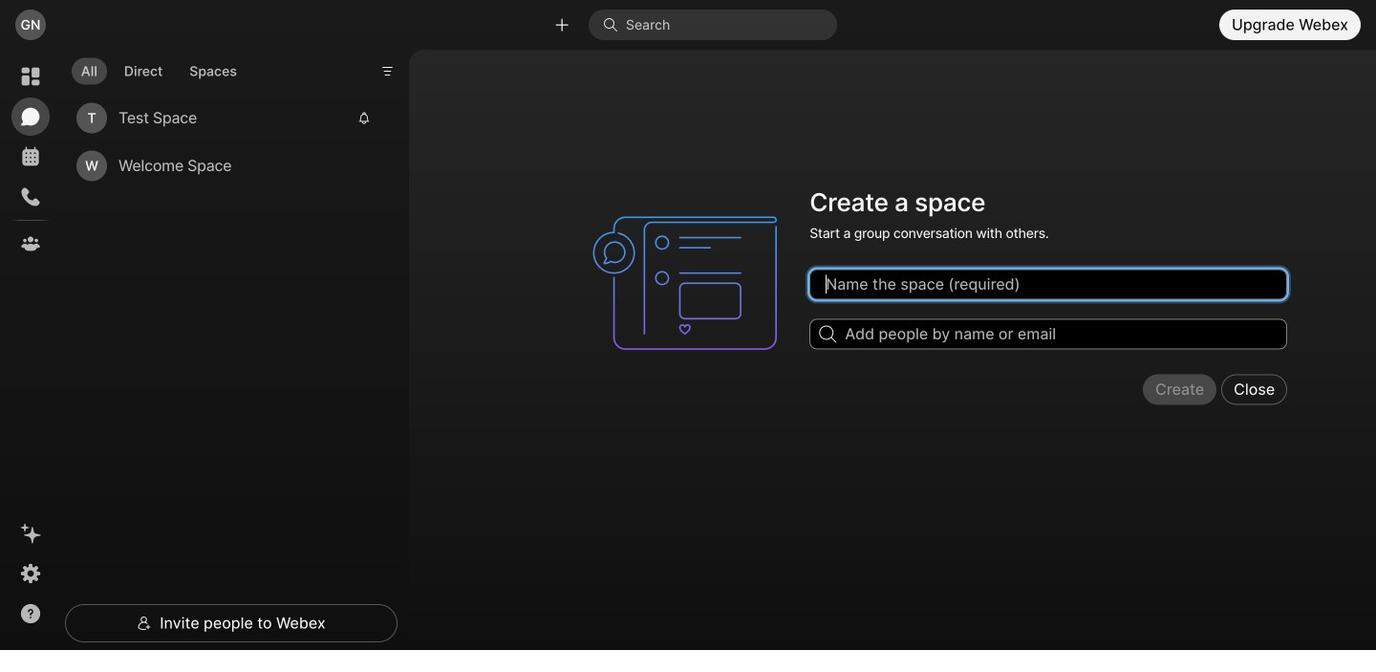 Task type: describe. For each thing, give the bounding box(es) containing it.
webex tab list
[[11, 57, 50, 263]]

welcome space list item
[[69, 142, 382, 190]]



Task type: vqa. For each thing, say whether or not it's contained in the screenshot.
Create a space IMAGE
yes



Task type: locate. For each thing, give the bounding box(es) containing it.
you will be notified of all new messages in this space image
[[358, 111, 371, 125]]

navigation
[[0, 50, 61, 650]]

test space, you will be notified of all new messages in this space list item
[[69, 94, 382, 142]]

tab list
[[67, 46, 251, 90]]

create a space image
[[584, 182, 799, 384]]

Name the space (required) text field
[[810, 269, 1288, 300]]

search_18 image
[[820, 325, 837, 343]]



